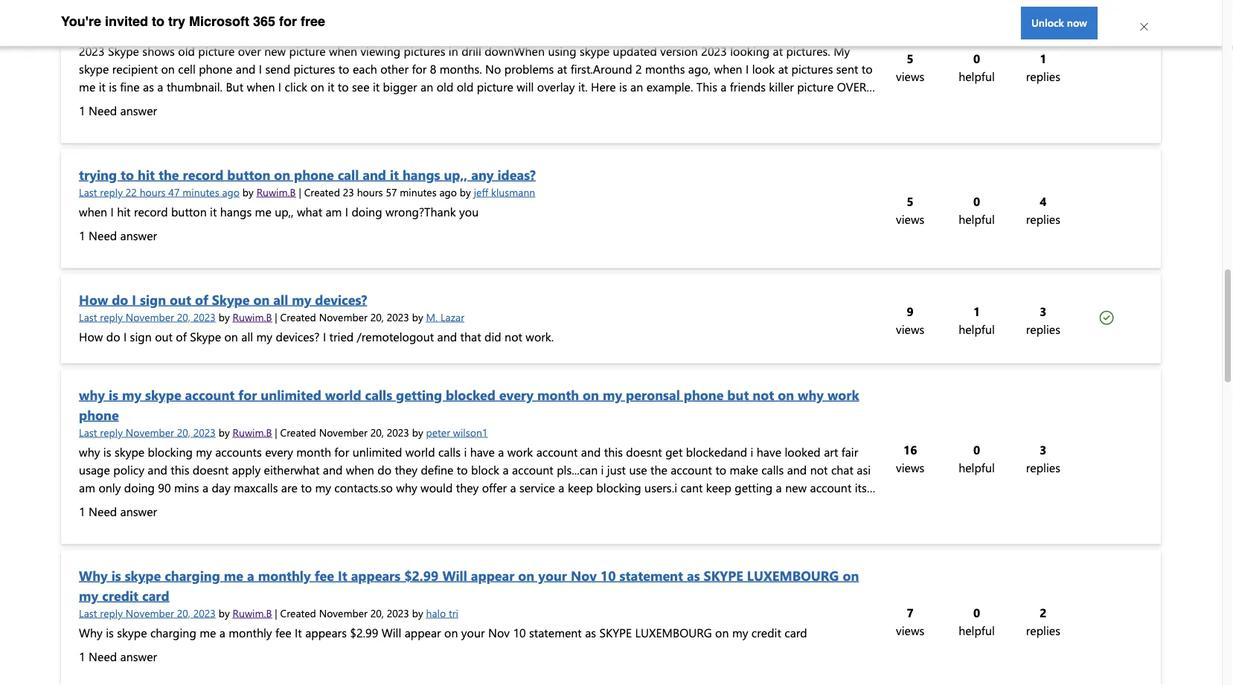 Task type: locate. For each thing, give the bounding box(es) containing it.
2023 skype shows old picture over new picture when viewing in drill down last reply 14 hours 0 minutes ago by ruwim.b | created 19 hours 1 minutes ago 2023 skype shows old picture over new picture when viewing pictures in drill downwhen using skype updated version 2023 looking at pictures. my skype recipient on cell phone and i send pictures to each other for 8 months. no problems at first.around 2 months ago, when i look at pictures sent to me it is fine as a thumbnail. but when i click on it to see it bigger an old old picture will overlay it. here is an example. this a friends killer picture over the real autumn pictures.does anyone know ho
[[79, 4, 873, 112]]

minutes
[[177, 24, 214, 38], [389, 24, 425, 38], [183, 185, 219, 199], [400, 185, 437, 199]]

sign
[[140, 290, 166, 308], [130, 329, 152, 345]]

record up last reply 22 hours 47 minutes ago link
[[183, 165, 224, 183]]

the inside the trying to hit the record button on phone call and it hangs up,, any ideas? last reply 22 hours 47 minutes ago by ruwim.b | created 23 hours 57 minutes ago by jeff klusmann when i hit record button it hangs me up,, what am i doing wrong?thank you
[[159, 165, 179, 183]]

0 horizontal spatial luxembourg
[[635, 625, 712, 641]]

last
[[79, 24, 97, 38], [79, 185, 97, 199], [79, 310, 97, 324], [79, 425, 97, 439], [79, 606, 97, 620]]

1 vertical spatial charging
[[150, 625, 196, 641]]

views for why is  skype charging me a monthly fee it appears $2.99  will appear on your nov 10 statement as skype luxembourg on my credit card
[[896, 622, 925, 638]]

1 horizontal spatial they
[[395, 462, 418, 478]]

1 last reply november 20, 2023 link from the top
[[79, 309, 216, 325]]

to left see
[[338, 79, 349, 95]]

maxcalls
[[234, 480, 278, 496]]

1 replies from the top
[[1026, 68, 1061, 84]]

0 vertical spatial viewing
[[417, 4, 466, 22]]

1 3 from the top
[[1040, 303, 1047, 319]]

it.
[[578, 79, 588, 95]]

button down anyone
[[227, 165, 270, 183]]

1 5 views from the top
[[896, 50, 925, 84]]

last inside the trying to hit the record button on phone call and it hangs up,, any ideas? last reply 22 hours 47 minutes ago by ruwim.b | created 23 hours 57 minutes ago by jeff klusmann when i hit record button it hangs me up,, what am i doing wrong?thank you
[[79, 185, 97, 199]]

1 last from the top
[[79, 24, 97, 38]]

and up but on the top left of page
[[236, 61, 256, 77]]

chat
[[831, 462, 854, 478]]

last reply november 20, 2023 link
[[79, 309, 216, 325], [79, 425, 216, 440], [79, 606, 216, 621]]

1 horizontal spatial appears
[[351, 566, 401, 584]]

last reply november 20, 2023 link for why is my skype account for unlimited world calls getting blocked every month on my peronsal phone but not on why work phone
[[79, 425, 216, 440]]

helpful right 16 views
[[959, 459, 995, 475]]

1 vertical spatial hangs
[[220, 204, 252, 220]]

0 horizontal spatial unlimited
[[261, 386, 321, 403]]

1 horizontal spatial as
[[585, 625, 596, 641]]

calls
[[365, 386, 392, 403], [438, 444, 461, 460], [762, 462, 784, 478]]

ruwim.b link for for
[[233, 425, 272, 440]]

1 answer from the top
[[120, 102, 157, 118]]

doing down 23 at the left top of the page
[[352, 204, 382, 220]]

pictures up 8
[[404, 43, 445, 59]]

an left "example."
[[631, 79, 643, 95]]

using
[[548, 43, 577, 59]]

0 horizontal spatial statement
[[529, 625, 582, 641]]

in up months.
[[449, 43, 458, 59]]

hangs
[[403, 165, 440, 183], [220, 204, 252, 220]]

monthly
[[258, 566, 311, 584], [229, 625, 272, 641]]

0 horizontal spatial keep
[[568, 480, 593, 496]]

over
[[270, 4, 298, 22], [238, 43, 261, 59]]

0 horizontal spatial of
[[176, 329, 187, 345]]

1 horizontal spatial of
[[195, 290, 208, 308]]

ago left 365
[[217, 24, 234, 38]]

am inside the trying to hit the record button on phone call and it hangs up,, any ideas? last reply 22 hours 47 minutes ago by ruwim.b | created 23 hours 57 minutes ago by jeff klusmann when i hit record button it hangs me up,, what am i doing wrong?thank you
[[326, 204, 342, 220]]

doesnt up day
[[193, 462, 229, 478]]

1 vertical spatial appears
[[305, 625, 347, 641]]

1 horizontal spatial am
[[162, 498, 179, 514]]

for inside the 2023 skype shows old picture over new picture when viewing in drill down last reply 14 hours 0 minutes ago by ruwim.b | created 19 hours 1 minutes ago 2023 skype shows old picture over new picture when viewing pictures in drill downwhen using skype updated version 2023 looking at pictures. my skype recipient on cell phone and i send pictures to each other for 8 months. no problems at first.around 2 months ago, when i look at pictures sent to me it is fine as a thumbnail. but when i click on it to see it bigger an old old picture will overlay it. here is an example. this a friends killer picture over the real autumn pictures.does anyone know ho
[[412, 61, 427, 77]]

0 vertical spatial 2
[[636, 61, 642, 77]]

click
[[285, 79, 307, 95]]

luxembourg
[[747, 566, 839, 584], [635, 625, 712, 641]]

calls down /remotelogout at left
[[365, 386, 392, 403]]

will
[[442, 566, 467, 584], [382, 625, 401, 641]]

3 need from the top
[[89, 504, 117, 520]]

2 have from the left
[[757, 444, 782, 460]]

replies
[[1026, 68, 1061, 84], [1026, 211, 1061, 227], [1026, 321, 1061, 337], [1026, 459, 1061, 475], [1026, 622, 1061, 638]]

2 horizontal spatial as
[[687, 566, 700, 584]]

4 last from the top
[[79, 425, 97, 439]]

charging
[[165, 566, 220, 584], [150, 625, 196, 641]]

helpful left 4 replies
[[959, 211, 995, 227]]

4 helpful from the top
[[959, 459, 995, 475]]

over
[[837, 79, 867, 95]]

but up the blockedand
[[727, 386, 749, 403]]

ruwim.b link for button
[[257, 184, 296, 200]]

0 vertical spatial out
[[170, 290, 191, 308]]

it
[[338, 566, 347, 584], [295, 625, 302, 641]]

reply inside the 2023 skype shows old picture over new picture when viewing in drill down last reply 14 hours 0 minutes ago by ruwim.b | created 19 hours 1 minutes ago 2023 skype shows old picture over new picture when viewing pictures in drill downwhen using skype updated version 2023 looking at pictures. my skype recipient on cell phone and i send pictures to each other for 8 months. no problems at first.around 2 months ago, when i look at pictures sent to me it is fine as a thumbnail. but when i click on it to see it bigger an old old picture will overlay it. here is an example. this a friends killer picture over the real autumn pictures.does anyone know ho
[[100, 24, 123, 38]]

1 vertical spatial why
[[79, 625, 103, 641]]

0 horizontal spatial work
[[507, 444, 533, 460]]

your
[[538, 566, 567, 584], [461, 625, 485, 641]]

doing inside why is my skype account for unlimited world calls getting blocked every month on my peronsal phone but not on why work phone last reply november 20, 2023 by ruwim.b | created november 20, 2023 by peter wilson1 why is skype blocking my accounts every month for unlimited world calls i have a work account and this doesnt get blockedand i have looked art fair usage policy and this doesnt apply eitherwhat and when do they define to block a account pls...can i just use the account to make calls and not chat asi am only doing 90 mins a day maxcalls are to my contacts.so why would they offer a service a keep blocking users.i cant keep getting a new account its a great deal but i am not sure why they block ...
[[124, 480, 155, 496]]

5 views from the top
[[896, 622, 925, 638]]

1 horizontal spatial calls
[[438, 444, 461, 460]]

work up the service
[[507, 444, 533, 460]]

last inside why is  skype charging me a monthly fee it appears $2.99  will appear on your nov 10 statement as skype luxembourg on my credit card last reply november 20, 2023 by ruwim.b | created november 20, 2023 by halo tri why is  skype charging me a monthly fee it appears $2.99  will appear on your nov 10 statement as skype luxembourg on my credit card
[[79, 606, 97, 620]]

4 need from the top
[[89, 649, 117, 665]]

5 for 2023 skype shows old picture over new picture when viewing in drill down
[[907, 50, 914, 66]]

doesnt
[[626, 444, 662, 460], [193, 462, 229, 478]]

why
[[79, 566, 108, 584], [79, 625, 103, 641]]

hit down the 22
[[117, 204, 131, 220]]

ruwim.b inside the trying to hit the record button on phone call and it hangs up,, any ideas? last reply 22 hours 47 minutes ago by ruwim.b | created 23 hours 57 minutes ago by jeff klusmann when i hit record button it hangs me up,, what am i doing wrong?thank you
[[257, 185, 296, 199]]

block up offer
[[471, 462, 499, 478]]

1 horizontal spatial up,,
[[444, 165, 468, 183]]

at up the look
[[773, 43, 783, 59]]

3 replies from the top
[[1026, 321, 1061, 337]]

fair
[[842, 444, 858, 460]]

to right are
[[301, 480, 312, 496]]

world up "define"
[[405, 444, 435, 460]]

on
[[161, 61, 175, 77], [311, 79, 324, 95], [274, 165, 290, 183], [253, 290, 270, 308], [224, 329, 238, 345], [583, 386, 599, 403], [778, 386, 794, 403], [518, 566, 535, 584], [843, 566, 859, 584], [444, 625, 458, 641], [715, 625, 729, 641]]

2 answer from the top
[[120, 227, 157, 243]]

3
[[1040, 303, 1047, 319], [1040, 441, 1047, 457]]

0 vertical spatial 5
[[907, 50, 914, 66]]

friends
[[730, 79, 766, 95]]

| inside the 2023 skype shows old picture over new picture when viewing in drill down last reply 14 hours 0 minutes ago by ruwim.b | created 19 hours 1 minutes ago 2023 skype shows old picture over new picture when viewing pictures in drill downwhen using skype updated version 2023 looking at pictures. my skype recipient on cell phone and i send pictures to each other for 8 months. no problems at first.around 2 months ago, when i look at pictures sent to me it is fine as a thumbnail. but when i click on it to see it bigger an old old picture will overlay it. here is an example. this a friends killer picture over the real autumn pictures.does anyone know ho
[[293, 24, 296, 38]]

updated
[[613, 43, 657, 59]]

2 how from the top
[[79, 329, 103, 345]]

1 vertical spatial doesnt
[[193, 462, 229, 478]]

this
[[604, 444, 623, 460], [171, 462, 189, 478]]

only
[[99, 480, 121, 496]]

2 need from the top
[[89, 227, 117, 243]]

2 helpful from the top
[[959, 211, 995, 227]]

1 1 need answer from the top
[[79, 102, 157, 118]]

0 horizontal spatial hangs
[[220, 204, 252, 220]]

to left "try"
[[152, 14, 165, 29]]

picture
[[221, 4, 266, 22], [331, 4, 375, 22], [198, 43, 235, 59], [289, 43, 326, 59], [477, 79, 513, 95], [797, 79, 834, 95]]

they left offer
[[456, 480, 479, 496]]

| inside how do i sign out of skype on all my devices? last reply november 20, 2023 by ruwim.b | created november 20, 2023 by m. lazar how do i sign out of skype on all my devices? i tried /remotelogout and that did not work.
[[275, 310, 277, 324]]

0 vertical spatial but
[[727, 386, 749, 403]]

work
[[828, 386, 859, 403], [507, 444, 533, 460]]

1 vertical spatial record
[[134, 204, 168, 220]]

did
[[485, 329, 501, 345]]

1 horizontal spatial your
[[538, 566, 567, 584]]

work up fair
[[828, 386, 859, 403]]

have up the make
[[757, 444, 782, 460]]

0 helpful left 4 replies
[[959, 193, 995, 227]]

2 0 helpful from the top
[[959, 193, 995, 227]]

3 helpful from the top
[[959, 321, 995, 337]]

picture up send
[[221, 4, 266, 22]]

0 helpful for why is  skype charging me a monthly fee it appears $2.99  will appear on your nov 10 statement as skype luxembourg on my credit card
[[959, 604, 995, 638]]

0 vertical spatial 5 views
[[896, 50, 925, 84]]

3 last from the top
[[79, 310, 97, 324]]

skype
[[580, 43, 610, 59], [79, 61, 109, 77], [145, 386, 181, 403], [115, 444, 145, 460], [125, 566, 161, 584], [117, 625, 147, 641]]

0 vertical spatial button
[[227, 165, 270, 183]]

trying to hit the record button on phone call and it hangs up,, any ideas? link
[[79, 165, 536, 183]]

1 reply from the top
[[100, 24, 123, 38]]

answer for skype
[[120, 649, 157, 665]]

reply inside the trying to hit the record button on phone call and it hangs up,, any ideas? last reply 22 hours 47 minutes ago by ruwim.b | created 23 hours 57 minutes ago by jeff klusmann when i hit record button it hangs me up,, what am i doing wrong?thank you
[[100, 185, 123, 199]]

deal
[[110, 498, 132, 514]]

1 5 from the top
[[907, 50, 914, 66]]

viewing up other on the top left of the page
[[361, 43, 401, 59]]

views for how do i sign out of skype on all my devices?
[[896, 321, 925, 337]]

2 vertical spatial the
[[651, 462, 668, 478]]

calls right the make
[[762, 462, 784, 478]]

2 vertical spatial last reply november 20, 2023 link
[[79, 606, 216, 621]]

1 vertical spatial 5 views
[[896, 193, 925, 227]]

5 last from the top
[[79, 606, 97, 620]]

22
[[126, 185, 137, 199]]

month up "eitherwhat"
[[296, 444, 331, 460]]

0 left 4
[[974, 193, 980, 209]]

last inside how do i sign out of skype on all my devices? last reply november 20, 2023 by ruwim.b | created november 20, 2023 by m. lazar how do i sign out of skype on all my devices? i tried /remotelogout and that did not work.
[[79, 310, 97, 324]]

phone
[[199, 61, 233, 77], [294, 165, 334, 183], [684, 386, 724, 403], [79, 406, 119, 424]]

5
[[907, 50, 914, 66], [907, 193, 914, 209]]

0 vertical spatial month
[[537, 386, 579, 403]]

unlimited
[[261, 386, 321, 403], [353, 444, 402, 460]]

views
[[896, 68, 925, 84], [896, 211, 925, 227], [896, 321, 925, 337], [896, 459, 925, 475], [896, 622, 925, 638]]

0 horizontal spatial appears
[[305, 625, 347, 641]]

1 horizontal spatial hangs
[[403, 165, 440, 183]]

new up send
[[264, 43, 286, 59]]

they down 'maxcalls'
[[253, 498, 276, 514]]

0 vertical spatial am
[[326, 204, 342, 220]]

2 reply from the top
[[100, 185, 123, 199]]

to down the blockedand
[[716, 462, 727, 478]]

views for 2023 skype shows old picture over new picture when viewing in drill down
[[896, 68, 925, 84]]

the left "real" on the left top
[[79, 96, 96, 112]]

pictures up the click
[[294, 61, 335, 77]]

1 vertical spatial new
[[264, 43, 286, 59]]

0 helpful left 2 replies
[[959, 604, 995, 638]]

1 0 helpful from the top
[[959, 50, 995, 84]]

0 vertical spatial all
[[273, 290, 288, 308]]

to right "define"
[[457, 462, 468, 478]]

0 helpful left 1 replies
[[959, 50, 995, 84]]

need for 2023 skype shows old picture over new picture when viewing in drill down
[[89, 102, 117, 118]]

1 horizontal spatial record
[[183, 165, 224, 183]]

drill left down
[[485, 4, 510, 22]]

2 5 from the top
[[907, 193, 914, 209]]

helpful for 2023 skype shows old picture over new picture when viewing in drill down
[[959, 68, 995, 84]]

0 horizontal spatial viewing
[[361, 43, 401, 59]]

1 horizontal spatial this
[[604, 444, 623, 460]]

3 reply from the top
[[100, 310, 123, 324]]

4 1 need answer from the top
[[79, 649, 157, 665]]

minutes up the wrong?thank
[[400, 185, 437, 199]]

0 horizontal spatial skype
[[600, 625, 632, 641]]

3 last reply november 20, 2023 link from the top
[[79, 606, 216, 621]]

0 right "7"
[[974, 604, 980, 620]]

send
[[265, 61, 290, 77]]

4 reply from the top
[[100, 425, 123, 439]]

1 horizontal spatial block
[[471, 462, 499, 478]]

1 horizontal spatial drill
[[485, 4, 510, 22]]

for
[[279, 14, 297, 29], [412, 61, 427, 77], [238, 386, 257, 403], [334, 444, 349, 460]]

3 1 need answer from the top
[[79, 504, 157, 520]]

1 an from the left
[[421, 79, 433, 95]]

when up "friends"
[[714, 61, 743, 77]]

reply inside why is  skype charging me a monthly fee it appears $2.99  will appear on your nov 10 statement as skype luxembourg on my credit card last reply november 20, 2023 by ruwim.b | created november 20, 2023 by halo tri why is  skype charging me a monthly fee it appears $2.99  will appear on your nov 10 statement as skype luxembourg on my credit card
[[100, 606, 123, 620]]

2 last reply november 20, 2023 link from the top
[[79, 425, 216, 440]]

2 inside the 2023 skype shows old picture over new picture when viewing in drill down last reply 14 hours 0 minutes ago by ruwim.b | created 19 hours 1 minutes ago 2023 skype shows old picture over new picture when viewing pictures in drill downwhen using skype updated version 2023 looking at pictures. my skype recipient on cell phone and i send pictures to each other for 8 months. no problems at first.around 2 months ago, when i look at pictures sent to me it is fine as a thumbnail. but when i click on it to see it bigger an old old picture will overlay it. here is an example. this a friends killer picture over the real autumn pictures.does anyone know ho
[[636, 61, 642, 77]]

1 helpful from the top
[[959, 68, 995, 84]]

am right what
[[326, 204, 342, 220]]

drill
[[485, 4, 510, 22], [462, 43, 481, 59]]

5 reply from the top
[[100, 606, 123, 620]]

1 horizontal spatial have
[[757, 444, 782, 460]]

answer for shows
[[120, 102, 157, 118]]

3 for why is my skype account for unlimited world calls getting blocked every month on my peronsal phone but not on why work phone
[[1040, 441, 1047, 457]]

replies for trying to hit the record button on phone call and it hangs up,, any ideas?
[[1026, 211, 1061, 227]]

1 inside 1 replies
[[1040, 50, 1047, 66]]

record down last reply 22 hours 47 minutes ago link
[[134, 204, 168, 220]]

why is my skype account for unlimited world calls getting blocked every month on my peronsal phone but not on why work phone last reply november 20, 2023 by ruwim.b | created november 20, 2023 by peter wilson1 why is skype blocking my accounts every month for unlimited world calls i have a work account and this doesnt get blockedand i have looked art fair usage policy and this doesnt apply eitherwhat and when do they define to block a account pls...can i just use the account to make calls and not chat asi am only doing 90 mins a day maxcalls are to my contacts.so why would they offer a service a keep blocking users.i cant keep getting a new account its a great deal but i am not sure why they block ...
[[79, 386, 876, 514]]

doing
[[352, 204, 382, 220], [124, 480, 155, 496]]

2 views from the top
[[896, 211, 925, 227]]

when up other on the top left of the page
[[379, 4, 413, 22]]

0 vertical spatial skype
[[704, 566, 744, 584]]

2 5 views from the top
[[896, 193, 925, 227]]

created inside why is  skype charging me a monthly fee it appears $2.99  will appear on your nov 10 statement as skype luxembourg on my credit card last reply november 20, 2023 by ruwim.b | created november 20, 2023 by halo tri why is  skype charging me a monthly fee it appears $2.99  will appear on your nov 10 statement as skype luxembourg on my credit card
[[280, 606, 316, 620]]

do
[[112, 290, 128, 308], [106, 329, 120, 345], [378, 462, 392, 478]]

2 last from the top
[[79, 185, 97, 199]]

0 left 1 replies
[[974, 50, 980, 66]]

1 vertical spatial button
[[171, 204, 207, 220]]

keep right cant
[[706, 480, 732, 496]]

up,,
[[444, 165, 468, 183], [275, 204, 294, 220]]

keep down pls...can
[[568, 480, 593, 496]]

1 replies
[[1026, 50, 1061, 84]]

0 vertical spatial luxembourg
[[747, 566, 839, 584]]

16
[[904, 441, 917, 457]]

2 vertical spatial new
[[785, 480, 807, 496]]

1 vertical spatial 5
[[907, 193, 914, 209]]

1 horizontal spatial work
[[828, 386, 859, 403]]

2 3 from the top
[[1040, 441, 1047, 457]]

shows up the last reply 14 hours 0 minutes ago link
[[155, 4, 194, 22]]

viewing up 8
[[417, 4, 466, 22]]

1 need answer for why is  skype charging me a monthly fee it appears $2.99  will appear on your nov 10 statement as skype luxembourg on my credit card
[[79, 649, 157, 665]]

i
[[464, 444, 467, 460], [751, 444, 754, 460], [601, 462, 604, 478], [156, 498, 159, 514]]

1 vertical spatial skype
[[600, 625, 632, 641]]

2 replies
[[1026, 604, 1061, 638]]

button down the 47
[[171, 204, 207, 220]]

the up users.i
[[651, 462, 668, 478]]

account up the service
[[512, 462, 554, 478]]

devices?
[[315, 290, 367, 308], [276, 329, 320, 345]]

0 horizontal spatial but
[[135, 498, 153, 514]]

1 vertical spatial how
[[79, 329, 103, 345]]

record
[[183, 165, 224, 183], [134, 204, 168, 220]]

when inside the trying to hit the record button on phone call and it hangs up,, any ideas? last reply 22 hours 47 minutes ago by ruwim.b | created 23 hours 57 minutes ago by jeff klusmann when i hit record button it hangs me up,, what am i doing wrong?thank you
[[79, 204, 107, 220]]

ruwim.b inside the 2023 skype shows old picture over new picture when viewing in drill down last reply 14 hours 0 minutes ago by ruwim.b | created 19 hours 1 minutes ago 2023 skype shows old picture over new picture when viewing pictures in drill downwhen using skype updated version 2023 looking at pictures. my skype recipient on cell phone and i send pictures to each other for 8 months. no problems at first.around 2 months ago, when i look at pictures sent to me it is fine as a thumbnail. but when i click on it to see it bigger an old old picture will overlay it. here is an example. this a friends killer picture over the real autumn pictures.does anyone know ho
[[251, 24, 290, 38]]

keep
[[568, 480, 593, 496], [706, 480, 732, 496]]

0 horizontal spatial 2
[[636, 61, 642, 77]]

every
[[499, 386, 534, 403], [265, 444, 293, 460]]

why is my skype account for unlimited world calls getting blocked every month on my peronsal phone but not on why work phone link
[[79, 386, 859, 424]]

4 views from the top
[[896, 459, 925, 475]]

2023 skype shows old picture over new picture when viewing in drill down link
[[79, 4, 549, 22]]

created inside the 2023 skype shows old picture over new picture when viewing in drill down last reply 14 hours 0 minutes ago by ruwim.b | created 19 hours 1 minutes ago 2023 skype shows old picture over new picture when viewing pictures in drill downwhen using skype updated version 2023 looking at pictures. my skype recipient on cell phone and i send pictures to each other for 8 months. no problems at first.around 2 months ago, when i look at pictures sent to me it is fine as a thumbnail. but when i click on it to see it bigger an old old picture will overlay it. here is an example. this a friends killer picture over the real autumn pictures.does anyone know ho
[[299, 24, 334, 38]]

2 horizontal spatial pictures
[[792, 61, 833, 77]]

at
[[773, 43, 783, 59], [557, 61, 567, 77], [778, 61, 788, 77]]

47
[[168, 185, 180, 199]]

5 replies from the top
[[1026, 622, 1061, 638]]

0 for 2023 skype shows old picture over new picture when viewing in drill down
[[974, 50, 980, 66]]

10
[[601, 566, 616, 584], [513, 625, 526, 641]]

downwhen
[[485, 43, 545, 59]]

1 vertical spatial in
[[449, 43, 458, 59]]

but right deal
[[135, 498, 153, 514]]

0 vertical spatial fee
[[315, 566, 334, 584]]

getting up peter
[[396, 386, 442, 403]]

new down looked
[[785, 480, 807, 496]]

0 horizontal spatial every
[[265, 444, 293, 460]]

5 helpful from the top
[[959, 622, 995, 638]]

phone right "peronsal"
[[684, 386, 724, 403]]

0 horizontal spatial 10
[[513, 625, 526, 641]]

1 how from the top
[[79, 290, 108, 308]]

4 0 helpful from the top
[[959, 604, 995, 638]]

4 replies from the top
[[1026, 459, 1061, 475]]

pictures down pictures.
[[792, 61, 833, 77]]

i down the 90
[[156, 498, 159, 514]]

and up contacts.so
[[323, 462, 343, 478]]

2 horizontal spatial they
[[456, 480, 479, 496]]

tri
[[449, 606, 459, 620]]

doing down policy
[[124, 480, 155, 496]]

how
[[79, 290, 108, 308], [79, 329, 103, 345]]

bigger
[[383, 79, 417, 95]]

1 need answer for 2023 skype shows old picture over new picture when viewing in drill down
[[79, 102, 157, 118]]

4 answer from the top
[[120, 649, 157, 665]]

use
[[629, 462, 647, 478]]

0 vertical spatial calls
[[365, 386, 392, 403]]

hours right the 22
[[140, 185, 166, 199]]

doesnt up use
[[626, 444, 662, 460]]

1 vertical spatial last reply november 20, 2023 link
[[79, 425, 216, 440]]

0 vertical spatial how
[[79, 290, 108, 308]]

3 0 helpful from the top
[[959, 441, 995, 475]]

hangs up the wrong?thank
[[403, 165, 440, 183]]

replies for 2023 skype shows old picture over new picture when viewing in drill down
[[1026, 68, 1061, 84]]

hours right 14
[[140, 24, 166, 38]]

0 right 16
[[974, 441, 980, 457]]

5 views for 2023 skype shows old picture over new picture when viewing in drill down
[[896, 50, 925, 84]]

devices? left tried
[[276, 329, 320, 345]]

1 horizontal spatial luxembourg
[[747, 566, 839, 584]]

1 need from the top
[[89, 102, 117, 118]]

offer
[[482, 480, 507, 496]]

up,, left 'any'
[[444, 165, 468, 183]]

blocking down 'just'
[[596, 480, 641, 496]]

month down "work." at the left of page
[[537, 386, 579, 403]]

wrong?thank
[[386, 204, 456, 220]]

0 horizontal spatial blocking
[[148, 444, 193, 460]]

hit up last reply 22 hours 47 minutes ago link
[[138, 165, 155, 183]]

3 answer from the top
[[120, 504, 157, 520]]

shows down the last reply 14 hours 0 minutes ago link
[[142, 43, 175, 59]]

3 views from the top
[[896, 321, 925, 337]]

the up the 47
[[159, 165, 179, 183]]

work.
[[526, 329, 554, 345]]

1 need answer
[[79, 102, 157, 118], [79, 227, 157, 243], [79, 504, 157, 520], [79, 649, 157, 665]]

blocking up the 90
[[148, 444, 193, 460]]

it up 57
[[390, 165, 399, 183]]

but
[[727, 386, 749, 403], [135, 498, 153, 514]]

blocked
[[446, 386, 496, 403]]

new right 365
[[301, 4, 327, 22]]

i down 'wilson1'
[[464, 444, 467, 460]]

1 horizontal spatial card
[[785, 625, 807, 641]]

0 vertical spatial hit
[[138, 165, 155, 183]]

recipient
[[112, 61, 158, 77]]

november
[[126, 310, 174, 324], [319, 310, 368, 324], [126, 425, 174, 439], [319, 425, 368, 439], [126, 606, 174, 620], [319, 606, 368, 620]]

1 vertical spatial monthly
[[229, 625, 272, 641]]

2 1 need answer from the top
[[79, 227, 157, 243]]

14
[[126, 24, 137, 38]]

2 replies from the top
[[1026, 211, 1061, 227]]

cant
[[681, 480, 703, 496]]

helpful for how do i sign out of skype on all my devices?
[[959, 321, 995, 337]]

jeff klusmann link
[[474, 184, 535, 200]]

helpful right "9 views" at the right top of page
[[959, 321, 995, 337]]

1 views from the top
[[896, 68, 925, 84]]

phone left 'call'
[[294, 165, 334, 183]]

1 vertical spatial they
[[456, 480, 479, 496]]

halo
[[426, 606, 446, 620]]

1 horizontal spatial blocking
[[596, 480, 641, 496]]

devices? up tried
[[315, 290, 367, 308]]

doing inside the trying to hit the record button on phone call and it hangs up,, any ideas? last reply 22 hours 47 minutes ago by ruwim.b | created 23 hours 57 minutes ago by jeff klusmann when i hit record button it hangs me up,, what am i doing wrong?thank you
[[352, 204, 382, 220]]

new inside why is my skype account for unlimited world calls getting blocked every month on my peronsal phone but not on why work phone last reply november 20, 2023 by ruwim.b | created november 20, 2023 by peter wilson1 why is skype blocking my accounts every month for unlimited world calls i have a work account and this doesnt get blockedand i have looked art fair usage policy and this doesnt apply eitherwhat and when do they define to block a account pls...can i just use the account to make calls and not chat asi am only doing 90 mins a day maxcalls are to my contacts.so why would they offer a service a keep blocking users.i cant keep getting a new account its a great deal but i am not sure why they block ...
[[785, 480, 807, 496]]

this up mins
[[171, 462, 189, 478]]

hours right 19
[[351, 24, 377, 38]]

1 vertical spatial unlimited
[[353, 444, 402, 460]]

1 vertical spatial your
[[461, 625, 485, 641]]

answer for hit
[[120, 227, 157, 243]]

to left each
[[338, 61, 349, 77]]

block
[[471, 462, 499, 478], [279, 498, 307, 514]]

replies for how do i sign out of skype on all my devices?
[[1026, 321, 1061, 337]]

23
[[343, 185, 354, 199]]

1 vertical spatial viewing
[[361, 43, 401, 59]]

0 right 14
[[168, 24, 174, 38]]

world down tried
[[325, 386, 361, 403]]

pictures
[[404, 43, 445, 59], [294, 61, 335, 77], [792, 61, 833, 77]]

the inside the 2023 skype shows old picture over new picture when viewing in drill down last reply 14 hours 0 minutes ago by ruwim.b | created 19 hours 1 minutes ago 2023 skype shows old picture over new picture when viewing pictures in drill downwhen using skype updated version 2023 looking at pictures. my skype recipient on cell phone and i send pictures to each other for 8 months. no problems at first.around 2 months ago, when i look at pictures sent to me it is fine as a thumbnail. but when i click on it to see it bigger an old old picture will overlay it. here is an example. this a friends killer picture over the real autumn pictures.does anyone know ho
[[79, 96, 96, 112]]

1 3 replies from the top
[[1026, 303, 1061, 337]]

ruwim.b inside why is my skype account for unlimited world calls getting blocked every month on my peronsal phone but not on why work phone last reply november 20, 2023 by ruwim.b | created november 20, 2023 by peter wilson1 why is skype blocking my accounts every month for unlimited world calls i have a work account and this doesnt get blockedand i have looked art fair usage policy and this doesnt apply eitherwhat and when do they define to block a account pls...can i just use the account to make calls and not chat asi am only doing 90 mins a day maxcalls are to my contacts.so why would they offer a service a keep blocking users.i cant keep getting a new account its a great deal but i am not sure why they block ...
[[233, 425, 272, 439]]

need
[[89, 102, 117, 118], [89, 227, 117, 243], [89, 504, 117, 520], [89, 649, 117, 665]]

1 horizontal spatial fee
[[315, 566, 334, 584]]

see
[[352, 79, 370, 95]]

0 horizontal spatial block
[[279, 498, 307, 514]]

2 3 replies from the top
[[1026, 441, 1061, 475]]

the inside why is my skype account for unlimited world calls getting blocked every month on my peronsal phone but not on why work phone last reply november 20, 2023 by ruwim.b | created november 20, 2023 by peter wilson1 why is skype blocking my accounts every month for unlimited world calls i have a work account and this doesnt get blockedand i have looked art fair usage policy and this doesnt apply eitherwhat and when do they define to block a account pls...can i just use the account to make calls and not chat asi am only doing 90 mins a day maxcalls are to my contacts.so why would they offer a service a keep blocking users.i cant keep getting a new account its a great deal but i am not sure why they block ...
[[651, 462, 668, 478]]

0 vertical spatial 10
[[601, 566, 616, 584]]

and inside the 2023 skype shows old picture over new picture when viewing in drill down last reply 14 hours 0 minutes ago by ruwim.b | created 19 hours 1 minutes ago 2023 skype shows old picture over new picture when viewing pictures in drill downwhen using skype updated version 2023 looking at pictures. my skype recipient on cell phone and i send pictures to each other for 8 months. no problems at first.around 2 months ago, when i look at pictures sent to me it is fine as a thumbnail. but when i click on it to see it bigger an old old picture will overlay it. here is an example. this a friends killer picture over the real autumn pictures.does anyone know ho
[[236, 61, 256, 77]]

make
[[730, 462, 758, 478]]

last inside the 2023 skype shows old picture over new picture when viewing in drill down last reply 14 hours 0 minutes ago by ruwim.b | created 19 hours 1 minutes ago 2023 skype shows old picture over new picture when viewing pictures in drill downwhen using skype updated version 2023 looking at pictures. my skype recipient on cell phone and i send pictures to each other for 8 months. no problems at first.around 2 months ago, when i look at pictures sent to me it is fine as a thumbnail. but when i click on it to see it bigger an old old picture will overlay it. here is an example. this a friends killer picture over the real autumn pictures.does anyone know ho
[[79, 24, 97, 38]]



Task type: describe. For each thing, give the bounding box(es) containing it.
1 horizontal spatial statement
[[620, 566, 683, 584]]

0 vertical spatial unlimited
[[261, 386, 321, 403]]

0 vertical spatial drill
[[485, 4, 510, 22]]

reply inside how do i sign out of skype on all my devices? last reply november 20, 2023 by ruwim.b | created november 20, 2023 by m. lazar how do i sign out of skype on all my devices? i tried /remotelogout and that did not work.
[[100, 310, 123, 324]]

1 vertical spatial month
[[296, 444, 331, 460]]

0 vertical spatial of
[[195, 290, 208, 308]]

replies for why is my skype account for unlimited world calls getting blocked every month on my peronsal phone but not on why work phone
[[1026, 459, 1061, 475]]

and up the 90
[[148, 462, 167, 478]]

day
[[212, 480, 231, 496]]

hours right 23 at the left top of the page
[[357, 185, 383, 199]]

minutes right the 47
[[183, 185, 219, 199]]

lazar
[[441, 310, 464, 324]]

0 for trying to hit the record button on phone call and it hangs up,, any ideas?
[[974, 193, 980, 209]]

last inside why is my skype account for unlimited world calls getting blocked every month on my peronsal phone but not on why work phone last reply november 20, 2023 by ruwim.b | created november 20, 2023 by peter wilson1 why is skype blocking my accounts every month for unlimited world calls i have a work account and this doesnt get blockedand i have looked art fair usage policy and this doesnt apply eitherwhat and when do they define to block a account pls...can i just use the account to make calls and not chat asi am only doing 90 mins a day maxcalls are to my contacts.so why would they offer a service a keep blocking users.i cant keep getting a new account its a great deal but i am not sure why they block ...
[[79, 425, 97, 439]]

1 vertical spatial blocking
[[596, 480, 641, 496]]

0 inside the 2023 skype shows old picture over new picture when viewing in drill down last reply 14 hours 0 minutes ago by ruwim.b | created 19 hours 1 minutes ago 2023 skype shows old picture over new picture when viewing pictures in drill downwhen using skype updated version 2023 looking at pictures. my skype recipient on cell phone and i send pictures to each other for 8 months. no problems at first.around 2 months ago, when i look at pictures sent to me it is fine as a thumbnail. but when i click on it to see it bigger an old old picture will overlay it. here is an example. this a friends killer picture over the real autumn pictures.does anyone know ho
[[168, 24, 174, 38]]

0 horizontal spatial appear
[[405, 625, 441, 641]]

1 vertical spatial will
[[382, 625, 401, 641]]

0 vertical spatial this
[[604, 444, 623, 460]]

7
[[907, 604, 914, 620]]

looked
[[785, 444, 821, 460]]

helpful for why is  skype charging me a monthly fee it appears $2.99  will appear on your nov 10 statement as skype luxembourg on my credit card
[[959, 622, 995, 638]]

halo tri link
[[426, 606, 459, 621]]

helpful for trying to hit the record button on phone call and it hangs up,, any ideas?
[[959, 211, 995, 227]]

...
[[310, 498, 318, 514]]

1 vertical spatial over
[[238, 43, 261, 59]]

account up cant
[[671, 462, 712, 478]]

2 vertical spatial calls
[[762, 462, 784, 478]]

peter
[[426, 425, 450, 439]]

3 replies for how do i sign out of skype on all my devices?
[[1026, 303, 1061, 337]]

0 vertical spatial nov
[[571, 566, 597, 584]]

account up accounts
[[185, 386, 235, 403]]

it up "real" on the left top
[[99, 79, 106, 95]]

0 vertical spatial hangs
[[403, 165, 440, 183]]

1 vertical spatial work
[[507, 444, 533, 460]]

users.i
[[645, 480, 677, 496]]

1 helpful
[[959, 303, 995, 337]]

not inside how do i sign out of skype on all my devices? last reply november 20, 2023 by ruwim.b | created november 20, 2023 by m. lazar how do i sign out of skype on all my devices? i tried /remotelogout and that did not work.
[[505, 329, 523, 345]]

pictures.does
[[166, 96, 236, 112]]

1 horizontal spatial doesnt
[[626, 444, 662, 460]]

0 horizontal spatial drill
[[462, 43, 481, 59]]

365
[[253, 14, 275, 29]]

0 vertical spatial appears
[[351, 566, 401, 584]]

as inside the 2023 skype shows old picture over new picture when viewing in drill down last reply 14 hours 0 minutes ago by ruwim.b | created 19 hours 1 minutes ago 2023 skype shows old picture over new picture when viewing pictures in drill downwhen using skype updated version 2023 looking at pictures. my skype recipient on cell phone and i send pictures to each other for 8 months. no problems at first.around 2 months ago, when i look at pictures sent to me it is fine as a thumbnail. but when i click on it to see it bigger an old old picture will overlay it. here is an example. this a friends killer picture over the real autumn pictures.does anyone know ho
[[143, 79, 154, 95]]

0 for why is my skype account for unlimited world calls getting blocked every month on my peronsal phone but not on why work phone
[[974, 441, 980, 457]]

1 vertical spatial devices?
[[276, 329, 320, 345]]

asi
[[857, 462, 871, 478]]

ruwim.b inside why is  skype charging me a monthly fee it appears $2.99  will appear on your nov 10 statement as skype luxembourg on my credit card last reply november 20, 2023 by ruwim.b | created november 20, 2023 by halo tri why is  skype charging me a monthly fee it appears $2.99  will appear on your nov 10 statement as skype luxembourg on my credit card
[[233, 606, 272, 620]]

ago right the 47
[[222, 185, 240, 199]]

usage
[[79, 462, 110, 478]]

4 replies
[[1026, 193, 1061, 227]]

picture down free
[[289, 43, 326, 59]]

4
[[1040, 193, 1047, 209]]

| inside why is my skype account for unlimited world calls getting blocked every month on my peronsal phone but not on why work phone last reply november 20, 2023 by ruwim.b | created november 20, 2023 by peter wilson1 why is skype blocking my accounts every month for unlimited world calls i have a work account and this doesnt get blockedand i have looked art fair usage policy and this doesnt apply eitherwhat and when do they define to block a account pls...can i just use the account to make calls and not chat asi am only doing 90 mins a day maxcalls are to my contacts.so why would they offer a service a keep blocking users.i cant keep getting a new account its a great deal but i am not sure why they block ...
[[275, 425, 277, 439]]

thumbnail.
[[167, 79, 223, 95]]

1 vertical spatial of
[[176, 329, 187, 345]]

5 for trying to hit the record button on phone call and it hangs up,, any ideas?
[[907, 193, 914, 209]]

it right see
[[373, 79, 380, 95]]

7 views
[[896, 604, 925, 638]]

just
[[607, 462, 626, 478]]

klusmann
[[491, 185, 535, 199]]

0 horizontal spatial world
[[325, 386, 361, 403]]

0 vertical spatial appear
[[471, 566, 515, 584]]

| inside why is  skype charging me a monthly fee it appears $2.99  will appear on your nov 10 statement as skype luxembourg on my credit card last reply november 20, 2023 by ruwim.b | created november 20, 2023 by halo tri why is  skype charging me a monthly fee it appears $2.99  will appear on your nov 10 statement as skype luxembourg on my credit card
[[275, 606, 277, 620]]

cell
[[178, 61, 196, 77]]

by inside the 2023 skype shows old picture over new picture when viewing in drill down last reply 14 hours 0 minutes ago by ruwim.b | created 19 hours 1 minutes ago 2023 skype shows old picture over new picture when viewing pictures in drill downwhen using skype updated version 2023 looking at pictures. my skype recipient on cell phone and i send pictures to each other for 8 months. no problems at first.around 2 months ago, when i look at pictures sent to me it is fine as a thumbnail. but when i click on it to see it bigger an old old picture will overlay it. here is an example. this a friends killer picture over the real autumn pictures.does anyone know ho
[[237, 24, 248, 38]]

fine
[[120, 79, 140, 95]]

blockedand
[[686, 444, 747, 460]]

account down the chat
[[810, 480, 852, 496]]

1 vertical spatial out
[[155, 329, 173, 345]]

0 vertical spatial card
[[142, 587, 169, 604]]

autumn
[[122, 96, 162, 112]]

this
[[697, 79, 718, 95]]

57
[[386, 185, 397, 199]]

eitherwhat
[[264, 462, 320, 478]]

views for why is my skype account for unlimited world calls getting blocked every month on my peronsal phone but not on why work phone
[[896, 459, 925, 475]]

unlock now link
[[1021, 7, 1098, 39]]

0 vertical spatial in
[[470, 4, 482, 22]]

replies for why is  skype charging me a monthly fee it appears $2.99  will appear on your nov 10 statement as skype luxembourg on my credit card
[[1026, 622, 1061, 638]]

last reply november 20, 2023 link for why is  skype charging me a monthly fee it appears $2.99  will appear on your nov 10 statement as skype luxembourg on my credit card
[[79, 606, 216, 621]]

0 horizontal spatial button
[[171, 204, 207, 220]]

ruwim.b inside how do i sign out of skype on all my devices? last reply november 20, 2023 by ruwim.b | created november 20, 2023 by m. lazar how do i sign out of skype on all my devices? i tried /remotelogout and that did not work.
[[233, 310, 272, 324]]

2 keep from the left
[[706, 480, 732, 496]]

me inside the 2023 skype shows old picture over new picture when viewing in drill down last reply 14 hours 0 minutes ago by ruwim.b | created 19 hours 1 minutes ago 2023 skype shows old picture over new picture when viewing pictures in drill downwhen using skype updated version 2023 looking at pictures. my skype recipient on cell phone and i send pictures to each other for 8 months. no problems at first.around 2 months ago, when i look at pictures sent to me it is fine as a thumbnail. but when i click on it to see it bigger an old old picture will overlay it. here is an example. this a friends killer picture over the real autumn pictures.does anyone know ho
[[79, 79, 95, 95]]

1 horizontal spatial $2.99
[[404, 566, 439, 584]]

anyone
[[240, 96, 278, 112]]

0 horizontal spatial doesnt
[[193, 462, 229, 478]]

0 vertical spatial your
[[538, 566, 567, 584]]

for up contacts.so
[[334, 444, 349, 460]]

it down last reply 22 hours 47 minutes ago link
[[210, 204, 217, 220]]

last reply 22 hours 47 minutes ago link
[[79, 184, 240, 200]]

down
[[514, 4, 549, 22]]

trying to hit the record button on phone call and it hangs up,, any ideas? last reply 22 hours 47 minutes ago by ruwim.b | created 23 hours 57 minutes ago by jeff klusmann when i hit record button it hangs me up,, what am i doing wrong?thank you
[[79, 165, 536, 220]]

why is  skype charging me a monthly fee it appears $2.99  will appear on your nov 10 statement as skype luxembourg on my credit card link
[[79, 566, 859, 604]]

0 horizontal spatial calls
[[365, 386, 392, 403]]

/remotelogout
[[357, 329, 434, 345]]

1 have from the left
[[470, 444, 495, 460]]

0 horizontal spatial $2.99
[[350, 625, 378, 641]]

1 vertical spatial as
[[687, 566, 700, 584]]

2 vertical spatial as
[[585, 625, 596, 641]]

picture down the no
[[477, 79, 513, 95]]

sent
[[837, 61, 859, 77]]

1 vertical spatial calls
[[438, 444, 461, 460]]

0 helpful for 2023 skype shows old picture over new picture when viewing in drill down
[[959, 50, 995, 84]]

1 vertical spatial world
[[405, 444, 435, 460]]

apply
[[232, 462, 261, 478]]

2 why from the top
[[79, 625, 103, 641]]

when up anyone
[[247, 79, 275, 95]]

do inside why is my skype account for unlimited world calls getting blocked every month on my peronsal phone but not on why work phone last reply november 20, 2023 by ruwim.b | created november 20, 2023 by peter wilson1 why is skype blocking my accounts every month for unlimited world calls i have a work account and this doesnt get blockedand i have looked art fair usage policy and this doesnt apply eitherwhat and when do they define to block a account pls...can i just use the account to make calls and not chat asi am only doing 90 mins a day maxcalls are to my contacts.so why would they offer a service a keep blocking users.i cant keep getting a new account its a great deal but i am not sure why they block ...
[[378, 462, 392, 478]]

0 horizontal spatial they
[[253, 498, 276, 514]]

what
[[297, 204, 322, 220]]

9 views
[[896, 303, 925, 337]]

last reply november 20, 2023 link for how do i sign out of skype on all my devices?
[[79, 309, 216, 325]]

when inside why is my skype account for unlimited world calls getting blocked every month on my peronsal phone but not on why work phone last reply november 20, 2023 by ruwim.b | created november 20, 2023 by peter wilson1 why is skype blocking my accounts every month for unlimited world calls i have a work account and this doesnt get blockedand i have looked art fair usage policy and this doesnt apply eitherwhat and when do they define to block a account pls...can i just use the account to make calls and not chat asi am only doing 90 mins a day maxcalls are to my contacts.so why would they offer a service a keep blocking users.i cant keep getting a new account its a great deal but i am not sure why they block ...
[[346, 462, 374, 478]]

how do i sign out of skype on all my devices? link
[[79, 290, 367, 308]]

created inside how do i sign out of skype on all my devices? last reply november 20, 2023 by ruwim.b | created november 20, 2023 by m. lazar how do i sign out of skype on all my devices? i tried /remotelogout and that did not work.
[[280, 310, 316, 324]]

you
[[459, 204, 479, 220]]

1 inside the 2023 skype shows old picture over new picture when viewing in drill down last reply 14 hours 0 minutes ago by ruwim.b | created 19 hours 1 minutes ago 2023 skype shows old picture over new picture when viewing pictures in drill downwhen using skype updated version 2023 looking at pictures. my skype recipient on cell phone and i send pictures to each other for 8 months. no problems at first.around 2 months ago, when i look at pictures sent to me it is fine as a thumbnail. but when i click on it to see it bigger an old old picture will overlay it. here is an example. this a friends killer picture over the real autumn pictures.does anyone know ho
[[380, 24, 386, 38]]

1 vertical spatial statement
[[529, 625, 582, 641]]

1 need answer for trying to hit the record button on phone call and it hangs up,, any ideas?
[[79, 227, 157, 243]]

0 vertical spatial they
[[395, 462, 418, 478]]

would
[[421, 480, 453, 496]]

each
[[353, 61, 377, 77]]

0 vertical spatial sign
[[140, 290, 166, 308]]

8
[[430, 61, 436, 77]]

1 vertical spatial this
[[171, 462, 189, 478]]

1 horizontal spatial over
[[270, 4, 298, 22]]

0 vertical spatial monthly
[[258, 566, 311, 584]]

1 horizontal spatial viewing
[[417, 4, 466, 22]]

| inside the trying to hit the record button on phone call and it hangs up,, any ideas? last reply 22 hours 47 minutes ago by ruwim.b | created 23 hours 57 minutes ago by jeff klusmann when i hit record button it hangs me up,, what am i doing wrong?thank you
[[299, 185, 301, 199]]

trying
[[79, 165, 117, 183]]

minutes up other on the top left of the page
[[389, 24, 425, 38]]

sure
[[203, 498, 225, 514]]

jeff
[[474, 185, 488, 199]]

ruwim.b link for over
[[251, 23, 290, 39]]

mins
[[174, 480, 199, 496]]

1 horizontal spatial but
[[727, 386, 749, 403]]

0 vertical spatial do
[[112, 290, 128, 308]]

ago left jeff
[[439, 185, 457, 199]]

try
[[168, 14, 185, 29]]

0 horizontal spatial am
[[79, 480, 95, 496]]

answer for my
[[120, 504, 157, 520]]

1 vertical spatial 10
[[513, 625, 526, 641]]

1 horizontal spatial all
[[273, 290, 288, 308]]

2 vertical spatial am
[[162, 498, 179, 514]]

need for trying to hit the record button on phone call and it hangs up,, any ideas?
[[89, 227, 117, 243]]

0 vertical spatial record
[[183, 165, 224, 183]]

5 views for trying to hit the record button on phone call and it hangs up,, any ideas?
[[896, 193, 925, 227]]

but
[[226, 79, 243, 95]]

accounts
[[215, 444, 262, 460]]

3 for how do i sign out of skype on all my devices?
[[1040, 303, 1047, 319]]

look
[[752, 61, 775, 77]]

invited
[[105, 14, 148, 29]]

great
[[79, 498, 106, 514]]

no
[[485, 61, 501, 77]]

0 horizontal spatial hit
[[117, 204, 131, 220]]

picture up 19
[[331, 4, 375, 22]]

0 vertical spatial new
[[301, 4, 327, 22]]

why is  skype charging me a monthly fee it appears $2.99  will appear on your nov 10 statement as skype luxembourg on my credit card last reply november 20, 2023 by ruwim.b | created november 20, 2023 by halo tri why is  skype charging me a monthly fee it appears $2.99  will appear on your nov 10 statement as skype luxembourg on my credit card
[[79, 566, 859, 641]]

any
[[471, 165, 494, 183]]

get
[[666, 444, 683, 460]]

phone inside the 2023 skype shows old picture over new picture when viewing in drill down last reply 14 hours 0 minutes ago by ruwim.b | created 19 hours 1 minutes ago 2023 skype shows old picture over new picture when viewing pictures in drill downwhen using skype updated version 2023 looking at pictures. my skype recipient on cell phone and i send pictures to each other for 8 months. no problems at first.around 2 months ago, when i look at pictures sent to me it is fine as a thumbnail. but when i click on it to see it bigger an old old picture will overlay it. here is an example. this a friends killer picture over the real autumn pictures.does anyone know ho
[[199, 61, 233, 77]]

created inside the trying to hit the record button on phone call and it hangs up,, any ideas? last reply 22 hours 47 minutes ago by ruwim.b | created 23 hours 57 minutes ago by jeff klusmann when i hit record button it hangs me up,, what am i doing wrong?thank you
[[304, 185, 340, 199]]

0 vertical spatial shows
[[155, 4, 194, 22]]

other
[[381, 61, 409, 77]]

picture down microsoft
[[198, 43, 235, 59]]

1 vertical spatial fee
[[275, 625, 292, 641]]

0 vertical spatial it
[[338, 566, 347, 584]]

1 horizontal spatial credit
[[752, 625, 781, 641]]

on inside the trying to hit the record button on phone call and it hangs up,, any ideas? last reply 22 hours 47 minutes ago by ruwim.b | created 23 hours 57 minutes ago by jeff klusmann when i hit record button it hangs me up,, what am i doing wrong?thank you
[[274, 165, 290, 183]]

0 for why is  skype charging me a monthly fee it appears $2.99  will appear on your nov 10 statement as skype luxembourg on my credit card
[[974, 604, 980, 620]]

0 vertical spatial will
[[442, 566, 467, 584]]

1 need answer for why is my skype account for unlimited world calls getting blocked every month on my peronsal phone but not on why work phone
[[79, 504, 157, 520]]

phone up usage
[[79, 406, 119, 424]]

need for why is my skype account for unlimited world calls getting blocked every month on my peronsal phone but not on why work phone
[[89, 504, 117, 520]]

you're invited to try microsoft 365 for free
[[61, 14, 325, 29]]

ruwim.b link for a
[[233, 606, 272, 621]]

1 vertical spatial nov
[[488, 625, 510, 641]]

here
[[591, 79, 616, 95]]

and inside the trying to hit the record button on phone call and it hangs up,, any ideas? last reply 22 hours 47 minutes ago by ruwim.b | created 23 hours 57 minutes ago by jeff klusmann when i hit record button it hangs me up,, what am i doing wrong?thank you
[[363, 165, 386, 183]]

it left see
[[328, 79, 335, 95]]

reply inside why is my skype account for unlimited world calls getting blocked every month on my peronsal phone but not on why work phone last reply november 20, 2023 by ruwim.b | created november 20, 2023 by peter wilson1 why is skype blocking my accounts every month for unlimited world calls i have a work account and this doesnt get blockedand i have looked art fair usage policy and this doesnt apply eitherwhat and when do they define to block a account pls...can i just use the account to make calls and not chat asi am only doing 90 mins a day maxcalls are to my contacts.so why would they offer a service a keep blocking users.i cant keep getting a new account its a great deal but i am not sure why they block ...
[[100, 425, 123, 439]]

free
[[301, 14, 325, 29]]

unlock now
[[1032, 16, 1087, 29]]

to right sent
[[862, 61, 873, 77]]

1 keep from the left
[[568, 480, 593, 496]]

at down using
[[557, 61, 567, 77]]

0 horizontal spatial credit
[[102, 587, 138, 604]]

0 horizontal spatial your
[[461, 625, 485, 641]]

0 helpful for trying to hit the record button on phone call and it hangs up,, any ideas?
[[959, 193, 995, 227]]

service
[[520, 480, 555, 496]]

m. lazar link
[[426, 309, 464, 325]]

1 inside 1 helpful
[[974, 303, 980, 319]]

at up killer at the top right of the page
[[778, 61, 788, 77]]

0 horizontal spatial getting
[[396, 386, 442, 403]]

1 horizontal spatial pictures
[[404, 43, 445, 59]]

months
[[645, 61, 685, 77]]

0 helpful for why is my skype account for unlimited world calls getting blocked every month on my peronsal phone but not on why work phone
[[959, 441, 995, 475]]

problems
[[504, 61, 554, 77]]

and inside how do i sign out of skype on all my devices? last reply november 20, 2023 by ruwim.b | created november 20, 2023 by m. lazar how do i sign out of skype on all my devices? i tried /remotelogout and that did not work.
[[437, 329, 457, 345]]

minutes up 'cell'
[[177, 24, 214, 38]]

when down 19
[[329, 43, 357, 59]]

0 horizontal spatial up,,
[[275, 204, 294, 220]]

1 vertical spatial card
[[785, 625, 807, 641]]

and down looked
[[787, 462, 807, 478]]

first.around
[[571, 61, 632, 77]]

views for trying to hit the record button on phone call and it hangs up,, any ideas?
[[896, 211, 925, 227]]

need for why is  skype charging me a monthly fee it appears $2.99  will appear on your nov 10 statement as skype luxembourg on my credit card
[[89, 649, 117, 665]]

ago up 8
[[428, 24, 446, 38]]

tried
[[329, 329, 354, 345]]

1 vertical spatial shows
[[142, 43, 175, 59]]

policy
[[113, 462, 144, 478]]

call
[[338, 165, 359, 183]]

2 inside 2 replies
[[1040, 604, 1047, 620]]

1 vertical spatial sign
[[130, 329, 152, 345]]

9
[[907, 303, 914, 319]]

months.
[[440, 61, 482, 77]]

1 horizontal spatial hit
[[138, 165, 155, 183]]

2 an from the left
[[631, 79, 643, 95]]

phone inside the trying to hit the record button on phone call and it hangs up,, any ideas? last reply 22 hours 47 minutes ago by ruwim.b | created 23 hours 57 minutes ago by jeff klusmann when i hit record button it hangs me up,, what am i doing wrong?thank you
[[294, 165, 334, 183]]

3 replies for why is my skype account for unlimited world calls getting blocked every month on my peronsal phone but not on why work phone
[[1026, 441, 1061, 475]]

0 horizontal spatial pictures
[[294, 61, 335, 77]]

helpful for why is my skype account for unlimited world calls getting blocked every month on my peronsal phone but not on why work phone
[[959, 459, 995, 475]]

me inside the trying to hit the record button on phone call and it hangs up,, any ideas? last reply 22 hours 47 minutes ago by ruwim.b | created 23 hours 57 minutes ago by jeff klusmann when i hit record button it hangs me up,, what am i doing wrong?thank you
[[255, 204, 272, 220]]

0 vertical spatial up,,
[[444, 165, 468, 183]]

last reply 14 hours 0 minutes ago link
[[79, 23, 234, 39]]

0 vertical spatial charging
[[165, 566, 220, 584]]

1 horizontal spatial skype
[[704, 566, 744, 584]]

1 why from the top
[[79, 566, 108, 584]]

to inside the trying to hit the record button on phone call and it hangs up,, any ideas? last reply 22 hours 47 minutes ago by ruwim.b | created 23 hours 57 minutes ago by jeff klusmann when i hit record button it hangs me up,, what am i doing wrong?thank you
[[121, 165, 134, 183]]

created inside why is my skype account for unlimited world calls getting blocked every month on my peronsal phone but not on why work phone last reply november 20, 2023 by ruwim.b | created november 20, 2023 by peter wilson1 why is skype blocking my accounts every month for unlimited world calls i have a work account and this doesnt get blockedand i have looked art fair usage policy and this doesnt apply eitherwhat and when do they define to block a account pls...can i just use the account to make calls and not chat asi am only doing 90 mins a day maxcalls are to my contacts.so why would they offer a service a keep blocking users.i cant keep getting a new account its a great deal but i am not sure why they block ...
[[280, 425, 316, 439]]

for right 365
[[279, 14, 297, 29]]

its
[[855, 480, 867, 496]]

1 horizontal spatial 10
[[601, 566, 616, 584]]

account up pls...can
[[536, 444, 578, 460]]

0 vertical spatial devices?
[[315, 290, 367, 308]]

unlock
[[1032, 16, 1064, 29]]

1 vertical spatial it
[[295, 625, 302, 641]]

1 vertical spatial all
[[241, 329, 253, 345]]

i left 'just'
[[601, 462, 604, 478]]

1 horizontal spatial getting
[[735, 480, 773, 496]]

version
[[660, 43, 698, 59]]

i up the make
[[751, 444, 754, 460]]

19
[[337, 24, 349, 38]]

1 vertical spatial do
[[106, 329, 120, 345]]

peronsal
[[626, 386, 680, 403]]

know
[[281, 96, 310, 112]]

and up pls...can
[[581, 444, 601, 460]]

0 horizontal spatial in
[[449, 43, 458, 59]]

for up accounts
[[238, 386, 257, 403]]

picture right killer at the top right of the page
[[797, 79, 834, 95]]



Task type: vqa. For each thing, say whether or not it's contained in the screenshot.
How do I sign out of Skype on all my devices? link
yes



